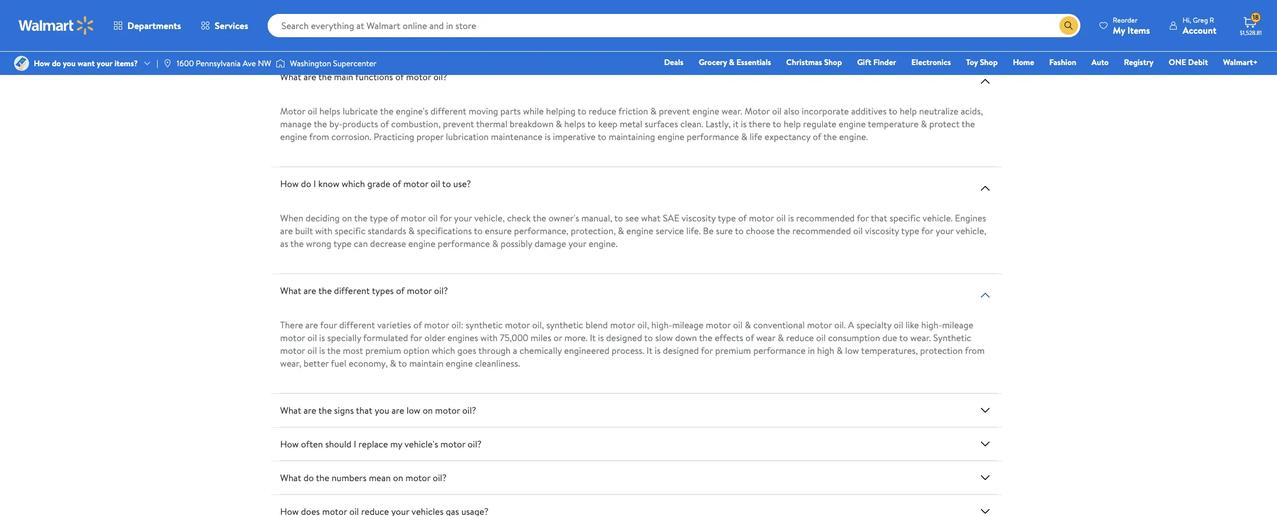 Task type: locate. For each thing, give the bounding box(es) containing it.
1 motor from the left
[[280, 105, 306, 118]]

1 vertical spatial reduce
[[787, 332, 814, 345]]

specific left vehicle.
[[890, 212, 921, 225]]

performance inside when deciding on the type of motor oil for your vehicle, check the owner's manual, to see what sae viscosity type of motor oil is recommended for that specific vehicle. engines are built with specific standards & specifications to ensure performance, protection, & engine service life. be sure to choose the recommended oil viscosity type for your vehicle, as the wrong type can decrease engine performance & possibly damage your engine.
[[438, 237, 490, 250]]

mileage left effects
[[673, 319, 704, 332]]

2 synthetic from the left
[[547, 319, 584, 332]]

1 horizontal spatial synthetic
[[547, 319, 584, 332]]

1 horizontal spatial vehicle,
[[956, 225, 987, 237]]

1 oil, from the left
[[532, 319, 544, 332]]

1 what from the top
[[280, 70, 301, 83]]

0 vertical spatial from
[[309, 130, 329, 143]]

0 horizontal spatial synthetic
[[466, 319, 503, 332]]

maintenance
[[491, 130, 543, 143]]

to left keep
[[588, 118, 596, 130]]

oil? down vehicle's
[[433, 472, 447, 485]]

1 horizontal spatial help
[[900, 105, 917, 118]]

type left vehicle.
[[902, 225, 920, 237]]

what up "there"
[[280, 285, 301, 297]]

are for there are four different varieties of motor oil: synthetic motor oil, synthetic blend motor oil, high-mileage motor oil & conventional motor oil. a specialty oil like high-mileage motor oil is specially formulated for older engines with 75,000 miles or more. it is designed to slow down the effects of wear & reduce oil consumption due to wear. synthetic motor oil is the most premium option which goes through a chemically engineered process. it is designed for premium performance in high & low temperatures, protection from wear, better fuel economy, & to maintain engine cleanliness.
[[305, 319, 318, 332]]

2 shop from the left
[[980, 56, 998, 68]]

0 vertical spatial how
[[34, 58, 50, 69]]

1 horizontal spatial that
[[871, 212, 888, 225]]

different inside motor oil helps lubricate the engine's different moving parts while helping to reduce friction & prevent engine wear. motor oil also incorporate additives to help neutralize acids, manage the by-products of combustion, prevent thermal breakdown & helps to keep metal surfaces clean. lastly, it is there to help regulate engine temperature & protect the engine from corrosion. practicing proper lubrication maintenance is imperative to maintaining engine performance & life expectancy of the engine.
[[431, 105, 467, 118]]

are inside there are four different varieties of motor oil: synthetic motor oil, synthetic blend motor oil, high-mileage motor oil & conventional motor oil. a specialty oil like high-mileage motor oil is specially formulated for older engines with 75,000 miles or more. it is designed to slow down the effects of wear & reduce oil consumption due to wear. synthetic motor oil is the most premium option which goes through a chemically engineered process. it is designed for premium performance in high & low temperatures, protection from wear, better fuel economy, & to maintain engine cleanliness.
[[305, 319, 318, 332]]

1 vertical spatial low
[[407, 405, 421, 417]]

is left imperative at the left top of the page
[[545, 130, 551, 143]]

are
[[304, 70, 316, 83], [280, 225, 293, 237], [304, 285, 316, 297], [305, 319, 318, 332], [304, 405, 316, 417], [392, 405, 404, 417]]

0 horizontal spatial  image
[[163, 59, 172, 68]]

0 horizontal spatial that
[[356, 405, 373, 417]]

synthetic
[[466, 319, 503, 332], [547, 319, 584, 332]]

hi,
[[1183, 15, 1192, 25]]

2 vertical spatial how
[[280, 438, 299, 451]]

how
[[34, 58, 50, 69], [280, 178, 299, 190], [280, 438, 299, 451]]

1 vertical spatial different
[[334, 285, 370, 297]]

2 vertical spatial performance
[[754, 345, 806, 357]]

prevent right friction
[[659, 105, 690, 118]]

0 vertical spatial i
[[314, 178, 316, 190]]

1 horizontal spatial shop
[[980, 56, 998, 68]]

1 vertical spatial i
[[354, 438, 356, 451]]

regular oil changes and keeping your oil level at optimal level help to regulate proper lubrication, remove contaminants and prevent oil starvation. image
[[509, 0, 997, 18]]

1 horizontal spatial wear.
[[911, 332, 932, 345]]

0 horizontal spatial engine.
[[589, 237, 618, 250]]

0 horizontal spatial on
[[342, 212, 352, 225]]

premium
[[365, 345, 401, 357], [715, 345, 751, 357]]

 image
[[14, 56, 29, 71]]

are inside when deciding on the type of motor oil for your vehicle, check the owner's manual, to see what sae viscosity type of motor oil is recommended for that specific vehicle. engines are built with specific standards & specifications to ensure performance, protection, & engine service life. be sure to choose the recommended oil viscosity type for your vehicle, as the wrong type can decrease engine performance & possibly damage your engine.
[[280, 225, 293, 237]]

the right protect
[[962, 118, 976, 130]]

christmas shop
[[787, 56, 842, 68]]

0 horizontal spatial i
[[314, 178, 316, 190]]

& left "wear"
[[745, 319, 751, 332]]

1 horizontal spatial with
[[481, 332, 498, 345]]

from inside motor oil helps lubricate the engine's different moving parts while helping to reduce friction & prevent engine wear. motor oil also incorporate additives to help neutralize acids, manage the by-products of combustion, prevent thermal breakdown & helps to keep metal surfaces clean. lastly, it is there to help regulate engine temperature & protect the engine from corrosion. practicing proper lubrication maintenance is imperative to maintaining engine performance & life expectancy of the engine.
[[309, 130, 329, 143]]

specific right wrong on the left top of the page
[[335, 225, 366, 237]]

0 horizontal spatial mileage
[[673, 319, 704, 332]]

shop
[[824, 56, 842, 68], [980, 56, 998, 68]]

with inside there are four different varieties of motor oil: synthetic motor oil, synthetic blend motor oil, high-mileage motor oil & conventional motor oil. a specialty oil like high-mileage motor oil is specially formulated for older engines with 75,000 miles or more. it is designed to slow down the effects of wear & reduce oil consumption due to wear. synthetic motor oil is the most premium option which goes through a chemically engineered process. it is designed for premium performance in high & low temperatures, protection from wear, better fuel economy, & to maintain engine cleanliness.
[[481, 332, 498, 345]]

1 horizontal spatial high-
[[922, 319, 943, 332]]

you
[[63, 58, 76, 69], [375, 405, 389, 417]]

1 horizontal spatial engine.
[[839, 130, 868, 143]]

shop right christmas
[[824, 56, 842, 68]]

to left 'use?'
[[442, 178, 451, 190]]

christmas shop link
[[781, 56, 848, 69]]

1 horizontal spatial motor
[[745, 105, 770, 118]]

what down 'washington'
[[280, 70, 301, 83]]

older
[[425, 332, 445, 345]]

the down incorporate
[[824, 130, 837, 143]]

wear. left there at right top
[[722, 105, 743, 118]]

2 vertical spatial on
[[393, 472, 403, 485]]

0 horizontal spatial reduce
[[589, 105, 617, 118]]

$1,528.81
[[1240, 29, 1262, 37]]

high- right like
[[922, 319, 943, 332]]

2 horizontal spatial performance
[[754, 345, 806, 357]]

types
[[372, 285, 394, 297]]

 image right nw
[[276, 58, 285, 69]]

choose
[[746, 225, 775, 237]]

reduce
[[589, 105, 617, 118], [787, 332, 814, 345]]

0 horizontal spatial motor
[[280, 105, 306, 118]]

1 vertical spatial which
[[432, 345, 455, 357]]

motor
[[280, 105, 306, 118], [745, 105, 770, 118]]

departments button
[[104, 12, 191, 40]]

conventional
[[754, 319, 805, 332]]

decrease
[[370, 237, 406, 250]]

what for what do the numbers mean on motor oil?
[[280, 472, 301, 485]]

0 vertical spatial that
[[871, 212, 888, 225]]

of left older
[[414, 319, 422, 332]]

while
[[523, 105, 544, 118]]

how for how do you want your items?
[[34, 58, 50, 69]]

do for i
[[301, 178, 311, 190]]

1 horizontal spatial premium
[[715, 345, 751, 357]]

that
[[871, 212, 888, 225], [356, 405, 373, 417]]

0 vertical spatial with
[[315, 225, 333, 237]]

built
[[295, 225, 313, 237]]

2 horizontal spatial on
[[423, 405, 433, 417]]

do
[[52, 58, 61, 69], [301, 178, 311, 190], [304, 472, 314, 485]]

different for types
[[334, 285, 370, 297]]

the left "signs" at the bottom of the page
[[319, 405, 332, 417]]

help left the regulate
[[784, 118, 801, 130]]

1 horizontal spatial on
[[393, 472, 403, 485]]

do for the
[[304, 472, 314, 485]]

it left slow
[[647, 345, 653, 357]]

0 horizontal spatial shop
[[824, 56, 842, 68]]

2 vertical spatial do
[[304, 472, 314, 485]]

high- left down
[[652, 319, 673, 332]]

protect
[[930, 118, 960, 130]]

performance
[[687, 130, 739, 143], [438, 237, 490, 250], [754, 345, 806, 357]]

practicing
[[374, 130, 414, 143]]

motor left by-
[[280, 105, 306, 118]]

1 horizontal spatial mileage
[[943, 319, 974, 332]]

viscosity left vehicle.
[[865, 225, 900, 237]]

from right protection
[[965, 345, 985, 357]]

different up proper in the top of the page
[[431, 105, 467, 118]]

1 horizontal spatial prevent
[[659, 105, 690, 118]]

is right more.
[[598, 332, 604, 345]]

what are the signs that you are low on motor oil? image
[[979, 404, 993, 418]]

1 vertical spatial do
[[301, 178, 311, 190]]

motor right sure
[[749, 212, 774, 225]]

is
[[741, 118, 747, 130], [545, 130, 551, 143], [788, 212, 794, 225], [319, 332, 325, 345], [598, 332, 604, 345], [319, 345, 325, 357], [655, 345, 661, 357]]

a
[[848, 319, 855, 332]]

0 horizontal spatial helps
[[320, 105, 341, 118]]

there are four different varieties of motor oil: synthetic motor oil, synthetic blend motor oil, high-mileage motor oil & conventional motor oil. a specialty oil like high-mileage motor oil is specially formulated for older engines with 75,000 miles or more. it is designed to slow down the effects of wear & reduce oil consumption due to wear. synthetic motor oil is the most premium option which goes through a chemically engineered process. it is designed for premium performance in high & low temperatures, protection from wear, better fuel economy, & to maintain engine cleanliness.
[[280, 319, 985, 370]]

helps left keep
[[565, 118, 586, 130]]

toy
[[967, 56, 978, 68]]

how does motor oil reduce your vehicles gas usage? image
[[979, 505, 993, 517]]

engineered
[[564, 345, 610, 357]]

oil, left slow
[[638, 319, 649, 332]]

oil?
[[434, 70, 448, 83], [434, 285, 448, 297], [463, 405, 476, 417], [468, 438, 482, 451], [433, 472, 447, 485]]

0 horizontal spatial from
[[309, 130, 329, 143]]

engine. inside motor oil helps lubricate the engine's different moving parts while helping to reduce friction & prevent engine wear. motor oil also incorporate additives to help neutralize acids, manage the by-products of combustion, prevent thermal breakdown & helps to keep metal surfaces clean. lastly, it is there to help regulate engine temperature & protect the engine from corrosion. practicing proper lubrication maintenance is imperative to maintaining engine performance & life expectancy of the engine.
[[839, 130, 868, 143]]

of right types
[[396, 285, 405, 297]]

one
[[1169, 56, 1187, 68]]

i right should
[[354, 438, 356, 451]]

deals link
[[659, 56, 689, 69]]

1 vertical spatial how
[[280, 178, 299, 190]]

1 horizontal spatial which
[[432, 345, 455, 357]]

maintaining
[[609, 130, 656, 143]]

specifications
[[417, 225, 472, 237]]

how for how do i know which grade of motor oil to use?
[[280, 178, 299, 190]]

walmart image
[[19, 16, 94, 35]]

vehicle's
[[405, 438, 438, 451]]

to right helping
[[578, 105, 587, 118]]

do down often
[[304, 472, 314, 485]]

through
[[479, 345, 511, 357]]

0 vertical spatial do
[[52, 58, 61, 69]]

& right grocery
[[729, 56, 735, 68]]

1 horizontal spatial  image
[[276, 58, 285, 69]]

1 horizontal spatial performance
[[687, 130, 739, 143]]

are for what are the main functions of motor oil?
[[304, 70, 316, 83]]

grocery
[[699, 56, 727, 68]]

on right "deciding" at the left top
[[342, 212, 352, 225]]

reorder
[[1113, 15, 1138, 25]]

2 motor from the left
[[745, 105, 770, 118]]

oil? for what are the main functions of motor oil?
[[434, 70, 448, 83]]

grade
[[367, 178, 390, 190]]

motor right down
[[706, 319, 731, 332]]

reduce left high
[[787, 332, 814, 345]]

lastly,
[[706, 118, 731, 130]]

low
[[846, 345, 859, 357], [407, 405, 421, 417]]

cleanliness.
[[475, 357, 520, 370]]

regulate
[[804, 118, 837, 130]]

manage
[[280, 118, 312, 130]]

1 horizontal spatial from
[[965, 345, 985, 357]]

down
[[675, 332, 697, 345]]

4 what from the top
[[280, 472, 301, 485]]

which
[[342, 178, 365, 190], [432, 345, 455, 357]]

on inside when deciding on the type of motor oil for your vehicle, check the owner's manual, to see what sae viscosity type of motor oil is recommended for that specific vehicle. engines are built with specific standards & specifications to ensure performance, protection, & engine service life. be sure to choose the recommended oil viscosity type for your vehicle, as the wrong type can decrease engine performance & possibly damage your engine.
[[342, 212, 352, 225]]

prevent left thermal on the top left of the page
[[443, 118, 474, 130]]

1 vertical spatial you
[[375, 405, 389, 417]]

washington
[[290, 58, 331, 69]]

finder
[[874, 56, 897, 68]]

1 vertical spatial performance
[[438, 237, 490, 250]]

option
[[404, 345, 430, 357]]

1 horizontal spatial low
[[846, 345, 859, 357]]

premium down the varieties
[[365, 345, 401, 357]]

are left built
[[280, 225, 293, 237]]

are up often
[[304, 405, 316, 417]]

3 what from the top
[[280, 405, 301, 417]]

1 vertical spatial on
[[423, 405, 433, 417]]

& left see
[[618, 225, 624, 237]]

like
[[906, 319, 920, 332]]

walmart+
[[1224, 56, 1258, 68]]

on up vehicle's
[[423, 405, 433, 417]]

0 vertical spatial performance
[[687, 130, 739, 143]]

to left slow
[[645, 332, 653, 345]]

what for what are the different types of motor oil?
[[280, 285, 301, 297]]

on right the mean
[[393, 472, 403, 485]]

how for how often should i replace my vehicle's motor oil?
[[280, 438, 299, 451]]

0 horizontal spatial low
[[407, 405, 421, 417]]

neutralize
[[920, 105, 959, 118]]

& right friction
[[651, 105, 657, 118]]

high
[[818, 345, 835, 357]]

to right sure
[[735, 225, 744, 237]]

 image
[[276, 58, 285, 69], [163, 59, 172, 68]]

prevent
[[659, 105, 690, 118], [443, 118, 474, 130]]

0 horizontal spatial which
[[342, 178, 365, 190]]

|
[[157, 58, 158, 69]]

to right additives
[[889, 105, 898, 118]]

is left specially
[[319, 332, 325, 345]]

0 horizontal spatial oil,
[[532, 319, 544, 332]]

toy shop link
[[961, 56, 1003, 69]]

0 horizontal spatial performance
[[438, 237, 490, 250]]

different inside there are four different varieties of motor oil: synthetic motor oil, synthetic blend motor oil, high-mileage motor oil & conventional motor oil. a specialty oil like high-mileage motor oil is specially formulated for older engines with 75,000 miles or more. it is designed to slow down the effects of wear & reduce oil consumption due to wear. synthetic motor oil is the most premium option which goes through a chemically engineered process. it is designed for premium performance in high & low temperatures, protection from wear, better fuel economy, & to maintain engine cleanliness.
[[339, 319, 375, 332]]

what are the signs that you are low on motor oil?
[[280, 405, 476, 417]]

1 horizontal spatial reduce
[[787, 332, 814, 345]]

clear search field text image
[[1046, 21, 1055, 30]]

i left know
[[314, 178, 316, 190]]

are left four
[[305, 319, 318, 332]]

1 mileage from the left
[[673, 319, 704, 332]]

0 horizontal spatial you
[[63, 58, 76, 69]]

there
[[749, 118, 771, 130]]

0 horizontal spatial designed
[[606, 332, 642, 345]]

replace
[[359, 438, 388, 451]]

1 vertical spatial from
[[965, 345, 985, 357]]

0 horizontal spatial with
[[315, 225, 333, 237]]

which inside there are four different varieties of motor oil: synthetic motor oil, synthetic blend motor oil, high-mileage motor oil & conventional motor oil. a specialty oil like high-mileage motor oil is specially formulated for older engines with 75,000 miles or more. it is designed to slow down the effects of wear & reduce oil consumption due to wear. synthetic motor oil is the most premium option which goes through a chemically engineered process. it is designed for premium performance in high & low temperatures, protection from wear, better fuel economy, & to maintain engine cleanliness.
[[432, 345, 455, 357]]

formulated
[[363, 332, 408, 345]]

damage
[[535, 237, 566, 250]]

2 premium from the left
[[715, 345, 751, 357]]

0 horizontal spatial high-
[[652, 319, 673, 332]]

lubricate
[[343, 105, 378, 118]]

vehicle, left "check"
[[475, 212, 505, 225]]

0 vertical spatial on
[[342, 212, 352, 225]]

to right due
[[900, 332, 909, 345]]

0 vertical spatial engine.
[[839, 130, 868, 143]]

are down 'washington'
[[304, 70, 316, 83]]

motor right it
[[745, 105, 770, 118]]

0 horizontal spatial viscosity
[[682, 212, 716, 225]]

thermal
[[476, 118, 508, 130]]

how left often
[[280, 438, 299, 451]]

most
[[343, 345, 363, 357]]

ave
[[243, 58, 256, 69]]

shop for christmas shop
[[824, 56, 842, 68]]

low up vehicle's
[[407, 405, 421, 417]]

1 vertical spatial wear.
[[911, 332, 932, 345]]

2 what from the top
[[280, 285, 301, 297]]

0 horizontal spatial wear.
[[722, 105, 743, 118]]

performance left life
[[687, 130, 739, 143]]

designed
[[606, 332, 642, 345], [663, 345, 699, 357]]

engine. inside when deciding on the type of motor oil for your vehicle, check the owner's manual, to see what sae viscosity type of motor oil is recommended for that specific vehicle. engines are built with specific standards & specifications to ensure performance, protection, & engine service life. be sure to choose the recommended oil viscosity type for your vehicle, as the wrong type can decrease engine performance & possibly damage your engine.
[[589, 237, 618, 250]]

are for what are the signs that you are low on motor oil?
[[304, 405, 316, 417]]

reduce left friction
[[589, 105, 617, 118]]

on
[[342, 212, 352, 225], [423, 405, 433, 417], [393, 472, 403, 485]]

 image right |
[[163, 59, 172, 68]]

low down a
[[846, 345, 859, 357]]

what are the main functions of motor oil?
[[280, 70, 448, 83]]

1600
[[177, 58, 194, 69]]

1 shop from the left
[[824, 56, 842, 68]]

1600 pennsylvania ave nw
[[177, 58, 271, 69]]

0 vertical spatial low
[[846, 345, 859, 357]]

0 vertical spatial reduce
[[589, 105, 617, 118]]

1 horizontal spatial you
[[375, 405, 389, 417]]

1 vertical spatial engine.
[[589, 237, 618, 250]]

which right know
[[342, 178, 365, 190]]

oil
[[308, 105, 317, 118], [772, 105, 782, 118], [431, 178, 440, 190], [428, 212, 438, 225], [777, 212, 786, 225], [854, 225, 863, 237], [733, 319, 743, 332], [894, 319, 904, 332], [308, 332, 317, 345], [817, 332, 826, 345], [308, 345, 317, 357]]

&
[[729, 56, 735, 68], [651, 105, 657, 118], [556, 118, 562, 130], [921, 118, 928, 130], [742, 130, 748, 143], [409, 225, 415, 237], [618, 225, 624, 237], [492, 237, 499, 250], [745, 319, 751, 332], [778, 332, 784, 345], [837, 345, 843, 357], [390, 357, 396, 370]]

0 horizontal spatial premium
[[365, 345, 401, 357]]

specialty
[[857, 319, 892, 332]]

is right the choose
[[788, 212, 794, 225]]

motor oil helps lubricate the engine's different moving parts while helping to reduce friction & prevent engine wear. motor oil also incorporate additives to help neutralize acids, manage the by-products of combustion, prevent thermal breakdown & helps to keep metal surfaces clean. lastly, it is there to help regulate engine temperature & protect the engine from corrosion. practicing proper lubrication maintenance is imperative to maintaining engine performance & life expectancy of the engine.
[[280, 105, 984, 143]]

0 vertical spatial wear.
[[722, 105, 743, 118]]

reorder my items
[[1113, 15, 1151, 36]]

it right more.
[[590, 332, 596, 345]]

wear. right due
[[911, 332, 932, 345]]

1 vertical spatial that
[[356, 405, 373, 417]]

2 mileage from the left
[[943, 319, 974, 332]]

synthetic right oil:
[[466, 319, 503, 332]]

1 horizontal spatial specific
[[890, 212, 921, 225]]

from left by-
[[309, 130, 329, 143]]

2 high- from the left
[[922, 319, 943, 332]]

performance inside motor oil helps lubricate the engine's different moving parts while helping to reduce friction & prevent engine wear. motor oil also incorporate additives to help neutralize acids, manage the by-products of combustion, prevent thermal breakdown & helps to keep metal surfaces clean. lastly, it is there to help regulate engine temperature & protect the engine from corrosion. practicing proper lubrication maintenance is imperative to maintaining engine performance & life expectancy of the engine.
[[687, 130, 739, 143]]

1 vertical spatial with
[[481, 332, 498, 345]]

0 horizontal spatial specific
[[335, 225, 366, 237]]

search icon image
[[1065, 21, 1074, 30]]

specific
[[890, 212, 921, 225], [335, 225, 366, 237]]

2 vertical spatial different
[[339, 319, 375, 332]]

different for varieties
[[339, 319, 375, 332]]

1 horizontal spatial oil,
[[638, 319, 649, 332]]

0 vertical spatial different
[[431, 105, 467, 118]]



Task type: describe. For each thing, give the bounding box(es) containing it.
life
[[750, 130, 763, 143]]

expectancy
[[765, 130, 811, 143]]

more.
[[565, 332, 588, 345]]

motor right blend
[[610, 319, 635, 332]]

chemically
[[520, 345, 562, 357]]

deals
[[664, 56, 684, 68]]

keep
[[599, 118, 618, 130]]

how do i know which grade of motor oil to use?
[[280, 178, 471, 190]]

use?
[[453, 178, 471, 190]]

know
[[318, 178, 340, 190]]

motor down vehicle's
[[406, 472, 431, 485]]

your down 'use?'
[[454, 212, 472, 225]]

your right 'damage'
[[569, 237, 587, 250]]

what for what are the signs that you are low on motor oil?
[[280, 405, 301, 417]]

1 horizontal spatial viscosity
[[865, 225, 900, 237]]

the left engine's
[[380, 105, 394, 118]]

to right imperative at the left top of the page
[[598, 130, 607, 143]]

greg
[[1193, 15, 1209, 25]]

in
[[808, 345, 815, 357]]

the left by-
[[314, 118, 327, 130]]

2 oil, from the left
[[638, 319, 649, 332]]

christmas
[[787, 56, 823, 68]]

better
[[304, 357, 329, 370]]

oil? right vehicle's
[[468, 438, 482, 451]]

auto link
[[1087, 56, 1115, 69]]

& right economy,
[[390, 357, 396, 370]]

wrong
[[306, 237, 332, 250]]

breakdown
[[510, 118, 554, 130]]

of up decrease
[[390, 212, 399, 225]]

is right it
[[741, 118, 747, 130]]

of down incorporate
[[813, 130, 822, 143]]

what are the different types of motor oil?
[[280, 285, 448, 297]]

gift finder
[[858, 56, 897, 68]]

toy shop
[[967, 56, 998, 68]]

electronics
[[912, 56, 951, 68]]

your right want
[[97, 58, 113, 69]]

wear. inside motor oil helps lubricate the engine's different moving parts while helping to reduce friction & prevent engine wear. motor oil also incorporate additives to help neutralize acids, manage the by-products of combustion, prevent thermal breakdown & helps to keep metal surfaces clean. lastly, it is there to help regulate engine temperature & protect the engine from corrosion. practicing proper lubrication maintenance is imperative to maintaining engine performance & life expectancy of the engine.
[[722, 105, 743, 118]]

engine left by-
[[280, 130, 307, 143]]

wear
[[757, 332, 776, 345]]

that inside when deciding on the type of motor oil for your vehicle, check the owner's manual, to see what sae viscosity type of motor oil is recommended for that specific vehicle. engines are built with specific standards & specifications to ensure performance, protection, & engine service life. be sure to choose the recommended oil viscosity type for your vehicle, as the wrong type can decrease engine performance & possibly damage your engine.
[[871, 212, 888, 225]]

oil? for what do the numbers mean on motor oil?
[[433, 472, 447, 485]]

gift finder link
[[852, 56, 902, 69]]

wear,
[[280, 357, 301, 370]]

goes
[[458, 345, 477, 357]]

motor right grade
[[404, 178, 429, 190]]

items?
[[114, 58, 138, 69]]

1 horizontal spatial helps
[[565, 118, 586, 130]]

fashion link
[[1045, 56, 1082, 69]]

varieties
[[377, 319, 411, 332]]

mean
[[369, 472, 391, 485]]

imperative
[[553, 130, 596, 143]]

my
[[1113, 24, 1126, 36]]

Search search field
[[268, 14, 1081, 37]]

reduce inside motor oil helps lubricate the engine's different moving parts while helping to reduce friction & prevent engine wear. motor oil also incorporate additives to help neutralize acids, manage the by-products of combustion, prevent thermal breakdown & helps to keep metal surfaces clean. lastly, it is there to help regulate engine temperature & protect the engine from corrosion. practicing proper lubrication maintenance is imperative to maintaining engine performance & life expectancy of the engine.
[[589, 105, 617, 118]]

how do you want your items?
[[34, 58, 138, 69]]

what
[[641, 212, 661, 225]]

what are the different types of motor oil? image
[[979, 289, 993, 303]]

how often should i replace my vehicle's motor oil? image
[[979, 438, 993, 452]]

do for you
[[52, 58, 61, 69]]

low inside there are four different varieties of motor oil: synthetic motor oil, synthetic blend motor oil, high-mileage motor oil & conventional motor oil. a specialty oil like high-mileage motor oil is specially formulated for older engines with 75,000 miles or more. it is designed to slow down the effects of wear & reduce oil consumption due to wear. synthetic motor oil is the most premium option which goes through a chemically engineered process. it is designed for premium performance in high & low temperatures, protection from wear, better fuel economy, & to maintain engine cleanliness.
[[846, 345, 859, 357]]

is inside when deciding on the type of motor oil for your vehicle, check the owner's manual, to see what sae viscosity type of motor oil is recommended for that specific vehicle. engines are built with specific standards & specifications to ensure performance, protection, & engine service life. be sure to choose the recommended oil viscosity type for your vehicle, as the wrong type can decrease engine performance & possibly damage your engine.
[[788, 212, 794, 225]]

friction
[[619, 105, 649, 118]]

from inside there are four different varieties of motor oil: synthetic motor oil, synthetic blend motor oil, high-mileage motor oil & conventional motor oil. a specialty oil like high-mileage motor oil is specially formulated for older engines with 75,000 miles or more. it is designed to slow down the effects of wear & reduce oil consumption due to wear. synthetic motor oil is the most premium option which goes through a chemically engineered process. it is designed for premium performance in high & low temperatures, protection from wear, better fuel economy, & to maintain engine cleanliness.
[[965, 345, 985, 357]]

additives
[[852, 105, 887, 118]]

type left can
[[334, 237, 352, 250]]

to left the maintain
[[398, 357, 407, 370]]

how often should i replace my vehicle's motor oil?
[[280, 438, 482, 451]]

account
[[1183, 24, 1217, 36]]

0 horizontal spatial prevent
[[443, 118, 474, 130]]

& right "wear"
[[778, 332, 784, 345]]

of left "wear"
[[746, 332, 754, 345]]

reduce inside there are four different varieties of motor oil: synthetic motor oil, synthetic blend motor oil, high-mileage motor oil & conventional motor oil. a specialty oil like high-mileage motor oil is specially formulated for older engines with 75,000 miles or more. it is designed to slow down the effects of wear & reduce oil consumption due to wear. synthetic motor oil is the most premium option which goes through a chemically engineered process. it is designed for premium performance in high & low temperatures, protection from wear, better fuel economy, & to maintain engine cleanliness.
[[787, 332, 814, 345]]

gift
[[858, 56, 872, 68]]

oil? for what are the different types of motor oil?
[[434, 285, 448, 297]]

the down washington supercenter
[[319, 70, 332, 83]]

to left ensure
[[474, 225, 483, 237]]

& left life
[[742, 130, 748, 143]]

one debit
[[1169, 56, 1209, 68]]

main
[[334, 70, 353, 83]]

helping
[[546, 105, 576, 118]]

the right "check"
[[533, 212, 547, 225]]

0 horizontal spatial it
[[590, 332, 596, 345]]

the up four
[[319, 285, 332, 297]]

standards
[[368, 225, 406, 237]]

is left fuel
[[319, 345, 325, 357]]

products
[[343, 118, 378, 130]]

sure
[[716, 225, 733, 237]]

services button
[[191, 12, 258, 40]]

of right functions
[[395, 70, 404, 83]]

performance inside there are four different varieties of motor oil: synthetic motor oil, synthetic blend motor oil, high-mileage motor oil & conventional motor oil. a specialty oil like high-mileage motor oil is specially formulated for older engines with 75,000 miles or more. it is designed to slow down the effects of wear & reduce oil consumption due to wear. synthetic motor oil is the most premium option which goes through a chemically engineered process. it is designed for premium performance in high & low temperatures, protection from wear, better fuel economy, & to maintain engine cleanliness.
[[754, 345, 806, 357]]

want
[[78, 58, 95, 69]]

the left numbers
[[316, 472, 330, 485]]

engine right the maintaining
[[658, 130, 685, 143]]

specially
[[327, 332, 361, 345]]

0 vertical spatial which
[[342, 178, 365, 190]]

to left see
[[615, 212, 623, 225]]

protection,
[[571, 225, 616, 237]]

type up decrease
[[370, 212, 388, 225]]

debit
[[1189, 56, 1209, 68]]

fuel
[[331, 357, 347, 370]]

type right be
[[718, 212, 736, 225]]

it
[[733, 118, 739, 130]]

economy,
[[349, 357, 388, 370]]

signs
[[334, 405, 354, 417]]

engine's
[[396, 105, 429, 118]]

also
[[784, 105, 800, 118]]

combustion,
[[391, 118, 441, 130]]

of right grade
[[393, 178, 401, 190]]

how do i know which grade of motor oil to use? image
[[979, 182, 993, 196]]

& inside "link"
[[729, 56, 735, 68]]

what are the main functions of motor oil? image
[[979, 75, 993, 88]]

engine left service
[[627, 225, 654, 237]]

motor up a
[[505, 319, 530, 332]]

possibly
[[501, 237, 533, 250]]

shop for toy shop
[[980, 56, 998, 68]]

motor right types
[[407, 285, 432, 297]]

0 horizontal spatial help
[[784, 118, 801, 130]]

1 synthetic from the left
[[466, 319, 503, 332]]

the up can
[[354, 212, 368, 225]]

motor left oil:
[[424, 319, 449, 332]]

essentials
[[737, 56, 771, 68]]

r
[[1210, 15, 1215, 25]]

due
[[883, 332, 898, 345]]

engine right decrease
[[409, 237, 436, 250]]

0 vertical spatial you
[[63, 58, 76, 69]]

what for what are the main functions of motor oil?
[[280, 70, 301, 83]]

protection
[[921, 345, 963, 357]]

pennsylvania
[[196, 58, 241, 69]]

clean.
[[681, 118, 704, 130]]

 image for washington supercenter
[[276, 58, 285, 69]]

to right there at right top
[[773, 118, 782, 130]]

motor left oil. at the right bottom of page
[[807, 319, 832, 332]]

vehicle.
[[923, 212, 953, 225]]

Walmart Site-Wide search field
[[268, 14, 1081, 37]]

& right high
[[837, 345, 843, 357]]

& left protect
[[921, 118, 928, 130]]

metal
[[620, 118, 643, 130]]

are up my
[[392, 405, 404, 417]]

1 horizontal spatial i
[[354, 438, 356, 451]]

engine inside there are four different varieties of motor oil: synthetic motor oil, synthetic blend motor oil, high-mileage motor oil & conventional motor oil. a specialty oil like high-mileage motor oil is specially formulated for older engines with 75,000 miles or more. it is designed to slow down the effects of wear & reduce oil consumption due to wear. synthetic motor oil is the most premium option which goes through a chemically engineered process. it is designed for premium performance in high & low temperatures, protection from wear, better fuel economy, & to maintain engine cleanliness.
[[446, 357, 473, 370]]

1 premium from the left
[[365, 345, 401, 357]]

blend
[[586, 319, 608, 332]]

& left possibly
[[492, 237, 499, 250]]

your left engines
[[936, 225, 954, 237]]

what do the numbers mean on motor oil? image
[[979, 472, 993, 485]]

the left most
[[327, 345, 341, 357]]

effects
[[715, 332, 744, 345]]

the right the as
[[291, 237, 304, 250]]

motor up engine's
[[406, 70, 431, 83]]

motor right vehicle's
[[441, 438, 466, 451]]

walmart+ link
[[1219, 56, 1264, 69]]

& right 'breakdown'
[[556, 118, 562, 130]]

the right the choose
[[777, 225, 791, 237]]

registry link
[[1119, 56, 1159, 69]]

75,000
[[500, 332, 529, 345]]

0 horizontal spatial vehicle,
[[475, 212, 505, 225]]

oil? down the cleanliness.
[[463, 405, 476, 417]]

the right down
[[699, 332, 713, 345]]

supercenter
[[333, 58, 377, 69]]

with inside when deciding on the type of motor oil for your vehicle, check the owner's manual, to see what sae viscosity type of motor oil is recommended for that specific vehicle. engines are built with specific standards & specifications to ensure performance, protection, & engine service life. be sure to choose the recommended oil viscosity type for your vehicle, as the wrong type can decrease engine performance & possibly damage your engine.
[[315, 225, 333, 237]]

1 horizontal spatial designed
[[663, 345, 699, 357]]

is right process. at bottom
[[655, 345, 661, 357]]

of right sure
[[739, 212, 747, 225]]

when deciding on the type of motor oil for your vehicle, check the owner's manual, to see what sae viscosity type of motor oil is recommended for that specific vehicle. engines are built with specific standards & specifications to ensure performance, protection, & engine service life. be sure to choose the recommended oil viscosity type for your vehicle, as the wrong type can decrease engine performance & possibly damage your engine.
[[280, 212, 987, 250]]

grocery & essentials
[[699, 56, 771, 68]]

engine right the regulate
[[839, 118, 866, 130]]

 image for 1600 pennsylvania ave nw
[[163, 59, 172, 68]]

motor up decrease
[[401, 212, 426, 225]]

wear. inside there are four different varieties of motor oil: synthetic motor oil, synthetic blend motor oil, high-mileage motor oil & conventional motor oil. a specialty oil like high-mileage motor oil is specially formulated for older engines with 75,000 miles or more. it is designed to slow down the effects of wear & reduce oil consumption due to wear. synthetic motor oil is the most premium option which goes through a chemically engineered process. it is designed for premium performance in high & low temperatures, protection from wear, better fuel economy, & to maintain engine cleanliness.
[[911, 332, 932, 345]]

engine left it
[[693, 105, 720, 118]]

parts
[[501, 105, 521, 118]]

motor up vehicle's
[[435, 405, 460, 417]]

manual,
[[582, 212, 613, 225]]

ensure
[[485, 225, 512, 237]]

1 horizontal spatial it
[[647, 345, 653, 357]]

1 high- from the left
[[652, 319, 673, 332]]

or
[[554, 332, 563, 345]]

are for what are the different types of motor oil?
[[304, 285, 316, 297]]

of right products
[[381, 118, 389, 130]]

motor down "there"
[[280, 345, 305, 357]]

& right standards in the top left of the page
[[409, 225, 415, 237]]

see
[[626, 212, 639, 225]]

lubrication
[[446, 130, 489, 143]]

oil.
[[835, 319, 846, 332]]

engines
[[955, 212, 987, 225]]

synthetic
[[934, 332, 972, 345]]

motor up wear,
[[280, 332, 305, 345]]



Task type: vqa. For each thing, say whether or not it's contained in the screenshot.
120
no



